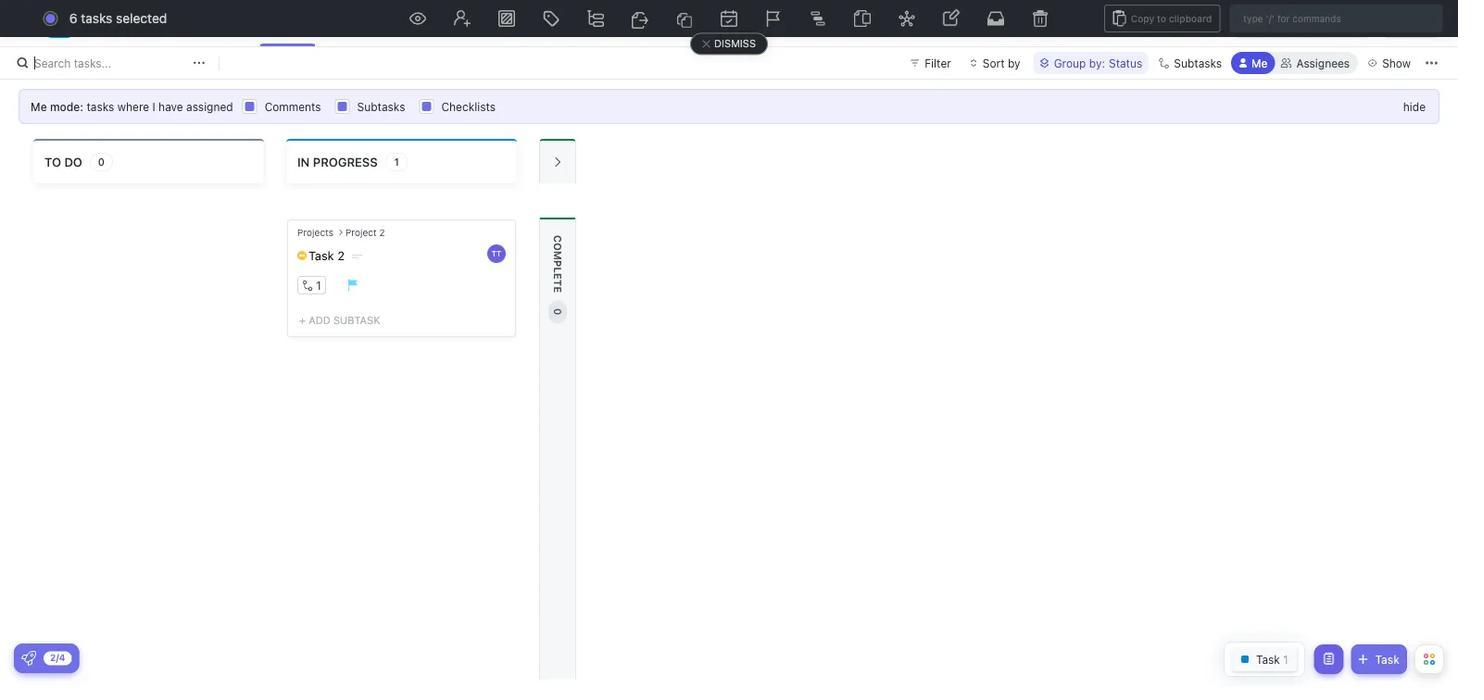 Task type: vqa. For each thing, say whether or not it's contained in the screenshot.
m
yes



Task type: locate. For each thing, give the bounding box(es) containing it.
1 vertical spatial e
[[552, 287, 564, 293]]

2 right project
[[380, 227, 385, 238]]

1 vertical spatial 2
[[338, 249, 345, 263]]

set priority image
[[766, 10, 782, 27]]

progress
[[313, 155, 378, 169]]

1 vertical spatial me
[[31, 100, 47, 113]]

filter button
[[903, 52, 959, 74]]

sort by
[[983, 57, 1021, 70]]

t
[[552, 280, 564, 287]]

0 horizontal spatial 1
[[316, 279, 321, 292]]

to do
[[44, 155, 82, 169]]

1 horizontal spatial to
[[1158, 13, 1167, 24]]

0 vertical spatial e
[[552, 274, 564, 280]]

tasks
[[81, 11, 112, 26], [87, 100, 114, 113]]

search tasks...
[[34, 57, 111, 70]]

0 horizontal spatial task
[[309, 249, 334, 263]]

1 vertical spatial task
[[1376, 653, 1401, 666]]

1 right progress
[[394, 156, 399, 168]]

subtasks down clipboard at right top
[[1175, 57, 1223, 70]]

in progress
[[298, 155, 378, 169]]

subtasks
[[1175, 57, 1223, 70], [357, 100, 405, 113]]

to right copy
[[1158, 13, 1167, 24]]

copy
[[1132, 13, 1155, 24]]

0 vertical spatial 1
[[1323, 16, 1329, 29]]

0 right "do"
[[98, 156, 105, 168]]

1 down task 2
[[316, 279, 321, 292]]

1 horizontal spatial 0
[[552, 309, 564, 316]]

1
[[1323, 16, 1329, 29], [394, 156, 399, 168], [316, 279, 321, 292]]

2 e from the top
[[552, 287, 564, 293]]

dismiss
[[715, 38, 756, 50]]

calendar link
[[358, 0, 420, 46]]

have
[[159, 100, 183, 113]]

chat
[[532, 15, 561, 31]]

me button
[[1232, 52, 1276, 74]]

1 e from the top
[[552, 274, 564, 280]]

me for me mode: tasks where i have assigned
[[31, 100, 47, 113]]

0 vertical spatial me
[[1252, 57, 1268, 70]]

1 vertical spatial 1
[[394, 156, 399, 168]]

+ add subtask
[[299, 314, 380, 326]]

2 vertical spatial 1
[[316, 279, 321, 292]]

copy to clipboard button
[[1105, 5, 1221, 32]]

assignees
[[1297, 57, 1351, 70]]

e
[[552, 274, 564, 280], [552, 287, 564, 293]]

in
[[298, 155, 310, 169]]

e down l
[[552, 287, 564, 293]]

2 horizontal spatial 1
[[1323, 16, 1329, 29]]

onboarding checklist button image
[[21, 652, 36, 666]]

0 horizontal spatial me
[[31, 100, 47, 113]]

me inside button
[[1252, 57, 1268, 70]]

0
[[98, 156, 105, 168], [552, 309, 564, 316]]

assignees button
[[1273, 52, 1359, 74]]

share
[[1405, 17, 1435, 30]]

0 vertical spatial task
[[309, 249, 334, 263]]

1 horizontal spatial subtasks
[[1175, 57, 1223, 70]]

2
[[380, 227, 385, 238], [338, 249, 345, 263]]

e down "p"
[[552, 274, 564, 280]]

show button
[[1363, 52, 1417, 74]]

1 horizontal spatial me
[[1252, 57, 1268, 70]]

me left mode:
[[31, 100, 47, 113]]

1 horizontal spatial task
[[1376, 653, 1401, 666]]

0 vertical spatial to
[[1158, 13, 1167, 24]]

o
[[552, 243, 564, 251]]

0 vertical spatial tasks
[[81, 11, 112, 26]]

1 vertical spatial 0
[[552, 309, 564, 316]]

tt
[[492, 250, 502, 258]]

0 horizontal spatial to
[[44, 155, 61, 169]]

1 up assignees
[[1323, 16, 1329, 29]]

1 horizontal spatial 1
[[394, 156, 399, 168]]

0 vertical spatial 2
[[380, 227, 385, 238]]

0 horizontal spatial 0
[[98, 156, 105, 168]]

to
[[1158, 13, 1167, 24], [44, 155, 61, 169]]

1 vertical spatial to
[[44, 155, 61, 169]]

subtasks button
[[1152, 52, 1228, 74]]

tasks left where
[[87, 100, 114, 113]]

0 down t
[[552, 309, 564, 316]]

do
[[64, 155, 82, 169]]

2 up + add subtask
[[338, 249, 345, 263]]

0 horizontal spatial 2
[[338, 249, 345, 263]]

show
[[1383, 57, 1412, 70]]

sort by button
[[963, 52, 1030, 74]]

me for me
[[1252, 57, 1268, 70]]

1 vertical spatial tasks
[[87, 100, 114, 113]]

team space button
[[74, 3, 167, 44]]

to left "do"
[[44, 155, 61, 169]]

space
[[123, 14, 167, 32]]

to inside dropdown button
[[1158, 13, 1167, 24]]

0 horizontal spatial subtasks
[[357, 100, 405, 113]]

me
[[1252, 57, 1268, 70], [31, 100, 47, 113]]

gantt
[[456, 15, 490, 31]]

0 vertical spatial subtasks
[[1175, 57, 1223, 70]]

add
[[309, 314, 331, 326]]

tasks right the 6
[[81, 11, 112, 26]]

1 horizontal spatial 2
[[380, 227, 385, 238]]

i
[[153, 100, 155, 113]]

task
[[309, 249, 334, 263], [1376, 653, 1401, 666]]

mode:
[[50, 100, 84, 113]]

subtasks up progress
[[357, 100, 405, 113]]

sort
[[983, 57, 1005, 70]]

me down automations
[[1252, 57, 1268, 70]]

6
[[69, 11, 77, 26]]

filter
[[925, 57, 952, 70]]



Task type: describe. For each thing, give the bounding box(es) containing it.
clipboard
[[1170, 13, 1213, 24]]

group by: status
[[1054, 57, 1143, 70]]

team
[[82, 14, 119, 32]]

type '/' for commands field
[[1230, 5, 1443, 32]]

subtasks inside dropdown button
[[1175, 57, 1223, 70]]

projects
[[298, 227, 334, 238]]

Search tasks... text field
[[34, 50, 188, 76]]

2 for project 2
[[380, 227, 385, 238]]

task for task 2
[[309, 249, 334, 263]]

c
[[552, 235, 564, 243]]

onboarding checklist button element
[[21, 652, 36, 666]]

by:
[[1090, 57, 1106, 70]]

me mode: tasks where i have assigned
[[31, 100, 233, 113]]

1 for in progress
[[394, 156, 399, 168]]

table link
[[604, 0, 644, 46]]

m
[[552, 251, 564, 261]]

copy to clipboard
[[1132, 13, 1213, 24]]

project 2
[[346, 227, 385, 238]]

2 for task 2
[[338, 249, 345, 263]]

c o m p l e t e
[[552, 235, 564, 293]]

dropdown menu image
[[943, 8, 961, 27]]

selected
[[116, 11, 167, 26]]

checklists
[[442, 100, 496, 113]]

gantt link
[[456, 0, 497, 46]]

2/4
[[50, 653, 65, 664]]

comments
[[265, 100, 321, 113]]

6 tasks selected
[[69, 11, 167, 26]]

task 2
[[309, 249, 345, 263]]

where
[[117, 100, 149, 113]]

status
[[1109, 57, 1143, 70]]

search
[[34, 57, 71, 70]]

l
[[552, 267, 564, 274]]

by
[[1008, 57, 1021, 70]]

group
[[1054, 57, 1087, 70]]

team space
[[82, 14, 167, 32]]

calendar
[[358, 15, 413, 31]]

p
[[552, 260, 564, 267]]

task for task
[[1376, 653, 1401, 666]]

1 vertical spatial subtasks
[[357, 100, 405, 113]]

automations
[[1243, 17, 1311, 30]]

subtask
[[334, 314, 380, 326]]

0 vertical spatial 0
[[98, 156, 105, 168]]

tasks...
[[74, 57, 111, 70]]

assigned
[[186, 100, 233, 113]]

1 for automations
[[1323, 16, 1329, 29]]

table
[[604, 15, 637, 31]]

project
[[346, 227, 377, 238]]

chat link
[[532, 0, 569, 46]]

tt button
[[486, 243, 508, 265]]

share button
[[1381, 8, 1442, 38]]

+
[[299, 314, 306, 326]]

hide
[[1404, 100, 1426, 113]]



